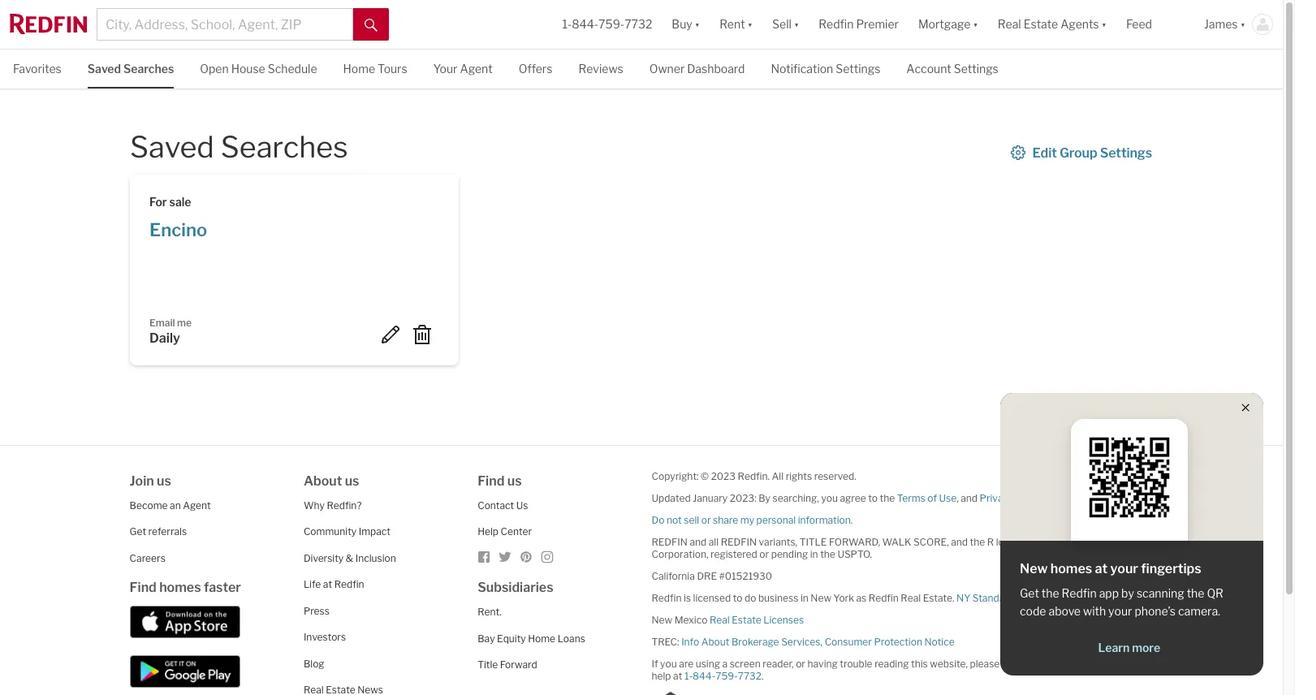 Task type: describe. For each thing, give the bounding box(es) containing it.
1- for 1-844-759-7732 .
[[685, 670, 693, 682]]

reader,
[[763, 658, 794, 670]]

variants,
[[759, 536, 798, 548]]

james
[[1205, 17, 1238, 31]]

notice
[[925, 636, 955, 648]]

0 horizontal spatial in
[[801, 592, 809, 604]]

learn more link
[[1020, 640, 1239, 656]]

learn
[[1099, 641, 1130, 655]]

do
[[745, 592, 757, 604]]

at inside if you are using a screen reader, or having trouble reading this website, please call redfin customer support for help at
[[673, 670, 683, 682]]

2 redfin from the left
[[721, 536, 757, 548]]

2 horizontal spatial at
[[1095, 561, 1108, 577]]

0 horizontal spatial or
[[702, 514, 711, 526]]

0 vertical spatial home
[[343, 62, 375, 76]]

0 vertical spatial saved searches
[[88, 62, 174, 76]]

real estate licenses link
[[710, 614, 804, 626]]

1 horizontal spatial to
[[869, 492, 878, 504]]

about us
[[304, 473, 359, 489]]

homes for new
[[1051, 561, 1093, 577]]

settings for notification settings
[[836, 62, 881, 76]]

york
[[834, 592, 855, 604]]

1 vertical spatial about
[[702, 636, 730, 648]]

if you are using a screen reader, or having trouble reading this website, please call redfin customer support for help at
[[652, 658, 1151, 682]]

0 horizontal spatial of
[[928, 492, 937, 504]]

community
[[304, 526, 357, 538]]

encino
[[149, 219, 207, 240]]

rent.
[[478, 606, 502, 618]]

redfin left the is
[[652, 592, 682, 604]]

us for join us
[[157, 473, 171, 489]]

info
[[682, 636, 700, 648]]

1 vertical spatial ,
[[821, 636, 823, 648]]

mortgage ▾ button
[[919, 0, 979, 49]]

redfin is licensed to do business in new york as redfin real estate. ny standard operating procedures
[[652, 592, 1117, 604]]

if
[[652, 658, 658, 670]]

1 vertical spatial agent
[[183, 499, 211, 511]]

©
[[701, 470, 709, 482]]

rent. button
[[478, 606, 502, 618]]

redfin inside get the redfin app by scanning the qr code above with your phone's camera.
[[1062, 587, 1097, 600]]

0 horizontal spatial 1-844-759-7732 link
[[562, 17, 653, 31]]

email
[[149, 316, 175, 329]]

us for about us
[[345, 473, 359, 489]]

not
[[667, 514, 682, 526]]

notification
[[771, 62, 834, 76]]

mortgage ▾
[[919, 17, 979, 31]]

equal housing opportunity image
[[652, 692, 691, 695]]

registered
[[711, 548, 758, 560]]

and left all
[[690, 536, 707, 548]]

1 vertical spatial at
[[323, 578, 332, 591]]

new homes at your fingertips
[[1020, 561, 1202, 577]]

open house schedule link
[[200, 50, 317, 87]]

dashboard
[[687, 62, 745, 76]]

contact
[[478, 499, 514, 511]]

an
[[170, 499, 181, 511]]

find for find us
[[478, 473, 505, 489]]

feed button
[[1117, 0, 1195, 49]]

estate inside dropdown button
[[1024, 17, 1059, 31]]

2 vertical spatial real
[[710, 614, 730, 626]]

home tours
[[343, 62, 408, 76]]

privacy policy link
[[980, 492, 1043, 504]]

life at redfin
[[304, 578, 364, 591]]

sell
[[684, 514, 700, 526]]

759- for 1-844-759-7732 .
[[716, 670, 738, 682]]

equity
[[497, 632, 526, 645]]

▾ for sell ▾
[[794, 17, 800, 31]]

are inside redfin and all redfin variants, title forward, walk score, and the r logos, are trademarks of redfin corporation, registered or pending in the uspto.
[[1025, 536, 1040, 548]]

▾ for buy ▾
[[695, 17, 700, 31]]

of inside redfin and all redfin variants, title forward, walk score, and the r logos, are trademarks of redfin corporation, registered or pending in the uspto.
[[1097, 536, 1106, 548]]

0 vertical spatial .
[[851, 514, 853, 526]]

all
[[709, 536, 719, 548]]

are inside if you are using a screen reader, or having trouble reading this website, please call redfin customer support for help at
[[679, 658, 694, 670]]

join us
[[130, 473, 171, 489]]

1 vertical spatial new
[[811, 592, 832, 604]]

scanning
[[1137, 587, 1185, 600]]

0 vertical spatial agent
[[460, 62, 493, 76]]

0 vertical spatial ,
[[957, 492, 959, 504]]

above
[[1049, 604, 1081, 618]]

consumer
[[825, 636, 872, 648]]

email me daily
[[149, 316, 192, 346]]

1 horizontal spatial 1-844-759-7732 link
[[685, 670, 762, 682]]

the up camera.
[[1187, 587, 1205, 600]]

for sale
[[149, 195, 191, 208]]

premier
[[857, 17, 899, 31]]

2 horizontal spatial settings
[[1100, 145, 1153, 161]]

corporation,
[[652, 548, 709, 560]]

become
[[130, 499, 168, 511]]

saved inside "link"
[[88, 62, 121, 76]]

screen
[[730, 658, 761, 670]]

844- for 1-844-759-7732 .
[[693, 670, 716, 682]]

find for find homes faster
[[130, 580, 157, 595]]

redfin pinterest image
[[520, 550, 533, 563]]

me
[[177, 316, 192, 329]]

fingertips
[[1142, 561, 1202, 577]]

0 horizontal spatial about
[[304, 473, 342, 489]]

redfin inside redfin and all redfin variants, title forward, walk score, and the r logos, are trademarks of redfin corporation, registered or pending in the uspto.
[[1108, 536, 1138, 548]]

redfin down &
[[334, 578, 364, 591]]

careers button
[[130, 552, 166, 564]]

1-844-759-7732 .
[[685, 670, 764, 682]]

the left terms
[[880, 492, 895, 504]]

0 vertical spatial your
[[1111, 561, 1139, 577]]

title
[[478, 659, 498, 671]]

the up the above at the bottom
[[1042, 587, 1060, 600]]

reading
[[875, 658, 909, 670]]

sale
[[169, 195, 191, 208]]

community impact
[[304, 526, 391, 538]]

tours
[[378, 62, 408, 76]]

terms of use link
[[897, 492, 957, 504]]

operating
[[1017, 592, 1062, 604]]

find homes faster
[[130, 580, 241, 595]]

all
[[772, 470, 784, 482]]

please
[[970, 658, 1000, 670]]

having
[[808, 658, 838, 670]]

1 vertical spatial estate
[[732, 614, 762, 626]]

1 vertical spatial saved
[[130, 129, 214, 165]]

844- for 1-844-759-7732
[[572, 17, 599, 31]]

the left r
[[970, 536, 986, 548]]

account settings
[[907, 62, 999, 76]]

you inside if you are using a screen reader, or having trouble reading this website, please call redfin customer support for help at
[[661, 658, 677, 670]]

help center button
[[478, 526, 532, 538]]

by
[[759, 492, 771, 504]]

▾ for rent ▾
[[748, 17, 753, 31]]

1 horizontal spatial real
[[901, 592, 921, 604]]

1 vertical spatial searches
[[221, 129, 348, 165]]

submit search image
[[365, 18, 378, 31]]

offers link
[[519, 50, 553, 87]]

1 vertical spatial home
[[528, 632, 556, 645]]

impact
[[359, 526, 391, 538]]

score,
[[914, 536, 949, 548]]

become an agent
[[130, 499, 211, 511]]

information
[[798, 514, 851, 526]]

or inside if you are using a screen reader, or having trouble reading this website, please call redfin customer support for help at
[[796, 658, 806, 670]]

uspto.
[[838, 548, 872, 560]]

become an agent button
[[130, 499, 211, 511]]

0 horizontal spatial .
[[762, 670, 764, 682]]



Task type: locate. For each thing, give the bounding box(es) containing it.
. down agree on the right bottom of page
[[851, 514, 853, 526]]

▾ right sell
[[794, 17, 800, 31]]

settings down redfin premier button
[[836, 62, 881, 76]]

settings inside account settings link
[[954, 62, 999, 76]]

subsidiaries
[[478, 580, 554, 595]]

redfin inside button
[[819, 17, 854, 31]]

settings right 'account'
[[954, 62, 999, 76]]

updated
[[652, 492, 691, 504]]

0 vertical spatial about
[[304, 473, 342, 489]]

estate down the do
[[732, 614, 762, 626]]

1 vertical spatial your
[[1109, 604, 1133, 618]]

why redfin?
[[304, 499, 362, 511]]

0 horizontal spatial 844-
[[572, 17, 599, 31]]

of left use
[[928, 492, 937, 504]]

homes down "trademarks"
[[1051, 561, 1093, 577]]

saved searches
[[88, 62, 174, 76], [130, 129, 348, 165]]

notification settings link
[[771, 50, 881, 87]]

0 vertical spatial 1-
[[562, 17, 572, 31]]

redfin up the above at the bottom
[[1062, 587, 1097, 600]]

homes
[[1051, 561, 1093, 577], [159, 580, 201, 595]]

mortgage ▾ button
[[909, 0, 988, 49]]

0 vertical spatial to
[[869, 492, 878, 504]]

3 ▾ from the left
[[794, 17, 800, 31]]

▾ right james
[[1241, 17, 1246, 31]]

,
[[957, 492, 959, 504], [821, 636, 823, 648]]

agents
[[1061, 17, 1100, 31]]

1 horizontal spatial searches
[[221, 129, 348, 165]]

privacy
[[980, 492, 1014, 504]]

759- for 1-844-759-7732
[[599, 17, 625, 31]]

1 vertical spatial get
[[1020, 587, 1040, 600]]

settings inside notification settings link
[[836, 62, 881, 76]]

us up redfin?
[[345, 473, 359, 489]]

careers
[[130, 552, 166, 564]]

4 ▾ from the left
[[973, 17, 979, 31]]

redfin instagram image
[[541, 550, 554, 563]]

us for find us
[[507, 473, 522, 489]]

1 vertical spatial or
[[760, 548, 769, 560]]

1 horizontal spatial you
[[822, 492, 838, 504]]

in right pending
[[811, 548, 819, 560]]

1 horizontal spatial of
[[1097, 536, 1106, 548]]

r
[[988, 536, 994, 548]]

0 horizontal spatial redfin
[[652, 536, 688, 548]]

0 horizontal spatial to
[[733, 592, 743, 604]]

are left using
[[679, 658, 694, 670]]

diversity & inclusion button
[[304, 552, 396, 564]]

agent right an on the left of page
[[183, 499, 211, 511]]

redfin right call
[[1020, 658, 1050, 670]]

forward,
[[829, 536, 881, 548]]

▾ right buy in the top of the page
[[695, 17, 700, 31]]

1 vertical spatial 844-
[[693, 670, 716, 682]]

at right help
[[673, 670, 683, 682]]

james ▾
[[1205, 17, 1246, 31]]

or inside redfin and all redfin variants, title forward, walk score, and the r logos, are trademarks of redfin corporation, registered or pending in the uspto.
[[760, 548, 769, 560]]

for
[[1138, 658, 1151, 670]]

you right "if"
[[661, 658, 677, 670]]

1 horizontal spatial are
[[1025, 536, 1040, 548]]

offers
[[519, 62, 553, 76]]

real estate agents ▾ button
[[988, 0, 1117, 49]]

▾ for james ▾
[[1241, 17, 1246, 31]]

1 horizontal spatial us
[[345, 473, 359, 489]]

find down careers
[[130, 580, 157, 595]]

searches down schedule
[[221, 129, 348, 165]]

walk
[[883, 536, 912, 548]]

5 ▾ from the left
[[1102, 17, 1107, 31]]

▾ right mortgage
[[973, 17, 979, 31]]

get for get referrals
[[130, 526, 146, 538]]

searching,
[[773, 492, 820, 504]]

learn more
[[1099, 641, 1161, 655]]

edit group settings button
[[1011, 145, 1154, 161]]

or left pending
[[760, 548, 769, 560]]

in right business
[[801, 592, 809, 604]]

find us
[[478, 473, 522, 489]]

0 horizontal spatial settings
[[836, 62, 881, 76]]

or right sell
[[702, 514, 711, 526]]

real inside dropdown button
[[998, 17, 1022, 31]]

1 horizontal spatial about
[[702, 636, 730, 648]]

buy ▾ button
[[672, 0, 700, 49]]

2023
[[711, 470, 736, 482]]

1 vertical spatial of
[[1097, 536, 1106, 548]]

▾ right rent at right top
[[748, 17, 753, 31]]

2 us from the left
[[345, 473, 359, 489]]

2 vertical spatial or
[[796, 658, 806, 670]]

&
[[346, 552, 353, 564]]

1 vertical spatial you
[[661, 658, 677, 670]]

7732 left buy in the top of the page
[[625, 17, 653, 31]]

at right life
[[323, 578, 332, 591]]

7732 for 1-844-759-7732 .
[[738, 670, 762, 682]]

rent ▾ button
[[720, 0, 753, 49]]

0 horizontal spatial us
[[157, 473, 171, 489]]

us right "join"
[[157, 473, 171, 489]]

1-844-759-7732 link up reviews link
[[562, 17, 653, 31]]

your agent link
[[434, 50, 493, 87]]

daily
[[149, 331, 180, 346]]

share
[[713, 514, 739, 526]]

0 horizontal spatial ,
[[821, 636, 823, 648]]

1 vertical spatial find
[[130, 580, 157, 595]]

0 horizontal spatial find
[[130, 580, 157, 595]]

homes for find
[[159, 580, 201, 595]]

new for new mexico real estate licenses
[[652, 614, 673, 626]]

1 horizontal spatial find
[[478, 473, 505, 489]]

get the redfin app by scanning the qr code above with your phone's camera.
[[1020, 587, 1224, 618]]

1 horizontal spatial redfin
[[721, 536, 757, 548]]

0 horizontal spatial get
[[130, 526, 146, 538]]

new left york
[[811, 592, 832, 604]]

faster
[[204, 580, 241, 595]]

trec: info about brokerage services , consumer protection notice
[[652, 636, 955, 648]]

1 horizontal spatial in
[[811, 548, 819, 560]]

get up careers button
[[130, 526, 146, 538]]

1-844-759-7732 link down info about brokerage services link
[[685, 670, 762, 682]]

home left tours
[[343, 62, 375, 76]]

title forward
[[478, 659, 538, 671]]

protection
[[874, 636, 923, 648]]

agent right your
[[460, 62, 493, 76]]

▾ for mortgage ▾
[[973, 17, 979, 31]]

1 ▾ from the left
[[695, 17, 700, 31]]

updated january 2023: by searching, you agree to the terms of use , and privacy policy
[[652, 492, 1043, 504]]

settings right group at the top of the page
[[1100, 145, 1153, 161]]

2 horizontal spatial us
[[507, 473, 522, 489]]

3 us from the left
[[507, 473, 522, 489]]

0 horizontal spatial home
[[343, 62, 375, 76]]

the left uspto.
[[821, 548, 836, 560]]

owner
[[650, 62, 685, 76]]

redfin inside if you are using a screen reader, or having trouble reading this website, please call redfin customer support for help at
[[1020, 658, 1050, 670]]

buy ▾
[[672, 17, 700, 31]]

759- up reviews link
[[599, 17, 625, 31]]

personal
[[757, 514, 796, 526]]

blog button
[[304, 658, 325, 670]]

press button
[[304, 605, 330, 617]]

1 redfin from the left
[[652, 536, 688, 548]]

redfin right the as
[[869, 592, 899, 604]]

, up having
[[821, 636, 823, 648]]

mexico
[[675, 614, 708, 626]]

redfin down not
[[652, 536, 688, 548]]

you up "information" at right
[[822, 492, 838, 504]]

your down 'by' on the bottom of page
[[1109, 604, 1133, 618]]

settings for account settings
[[954, 62, 999, 76]]

1 vertical spatial 7732
[[738, 670, 762, 682]]

0 horizontal spatial estate
[[732, 614, 762, 626]]

or down services
[[796, 658, 806, 670]]

account settings link
[[907, 50, 999, 87]]

1 horizontal spatial get
[[1020, 587, 1040, 600]]

1 vertical spatial saved searches
[[130, 129, 348, 165]]

homes up download the redfin app on the apple app store 'image'
[[159, 580, 201, 595]]

0 vertical spatial are
[[1025, 536, 1040, 548]]

1 horizontal spatial homes
[[1051, 561, 1093, 577]]

0 vertical spatial homes
[[1051, 561, 1093, 577]]

redfin left the premier
[[819, 17, 854, 31]]

to
[[869, 492, 878, 504], [733, 592, 743, 604]]

844- up reviews link
[[572, 17, 599, 31]]

, left privacy
[[957, 492, 959, 504]]

favorites
[[13, 62, 62, 76]]

0 vertical spatial searches
[[123, 62, 174, 76]]

california
[[652, 570, 695, 582]]

services
[[782, 636, 821, 648]]

1 horizontal spatial ,
[[957, 492, 959, 504]]

real left 'estate.'
[[901, 592, 921, 604]]

reviews
[[579, 62, 624, 76]]

real right mortgage ▾
[[998, 17, 1022, 31]]

City, Address, School, Agent, ZIP search field
[[97, 8, 353, 41]]

▾ right agents
[[1102, 17, 1107, 31]]

0 horizontal spatial 759-
[[599, 17, 625, 31]]

your up 'by' on the bottom of page
[[1111, 561, 1139, 577]]

1 horizontal spatial 7732
[[738, 670, 762, 682]]

0 vertical spatial find
[[478, 473, 505, 489]]

7732 right a
[[738, 670, 762, 682]]

licenses
[[764, 614, 804, 626]]

2 vertical spatial at
[[673, 670, 683, 682]]

0 horizontal spatial 7732
[[625, 17, 653, 31]]

2 vertical spatial new
[[652, 614, 673, 626]]

1 vertical spatial .
[[762, 670, 764, 682]]

0 horizontal spatial saved
[[88, 62, 121, 76]]

home
[[343, 62, 375, 76], [528, 632, 556, 645]]

using
[[696, 658, 721, 670]]

1-844-759-7732 link
[[562, 17, 653, 31], [685, 670, 762, 682]]

1 us from the left
[[157, 473, 171, 489]]

to left the do
[[733, 592, 743, 604]]

redfin up new homes at your fingertips
[[1108, 536, 1138, 548]]

rent
[[720, 17, 745, 31]]

new mexico real estate licenses
[[652, 614, 804, 626]]

press
[[304, 605, 330, 617]]

us
[[517, 499, 528, 511]]

life
[[304, 578, 321, 591]]

at up app
[[1095, 561, 1108, 577]]

new up trec:
[[652, 614, 673, 626]]

saved up for sale
[[130, 129, 214, 165]]

find up contact
[[478, 473, 505, 489]]

1 horizontal spatial settings
[[954, 62, 999, 76]]

0 vertical spatial new
[[1020, 561, 1048, 577]]

app
[[1100, 587, 1119, 600]]

1 vertical spatial real
[[901, 592, 921, 604]]

you
[[822, 492, 838, 504], [661, 658, 677, 670]]

1 vertical spatial to
[[733, 592, 743, 604]]

0 vertical spatial you
[[822, 492, 838, 504]]

estate left agents
[[1024, 17, 1059, 31]]

1 horizontal spatial estate
[[1024, 17, 1059, 31]]

0 vertical spatial or
[[702, 514, 711, 526]]

searches inside "link"
[[123, 62, 174, 76]]

0 vertical spatial in
[[811, 548, 819, 560]]

of up new homes at your fingertips
[[1097, 536, 1106, 548]]

community impact button
[[304, 526, 391, 538]]

in inside redfin and all redfin variants, title forward, walk score, and the r logos, are trademarks of redfin corporation, registered or pending in the uspto.
[[811, 548, 819, 560]]

new for new homes at your fingertips
[[1020, 561, 1048, 577]]

copyright:
[[652, 470, 699, 482]]

your inside get the redfin app by scanning the qr code above with your phone's camera.
[[1109, 604, 1133, 618]]

1 vertical spatial are
[[679, 658, 694, 670]]

get referrals
[[130, 526, 187, 538]]

redfin twitter image
[[499, 550, 512, 563]]

0 horizontal spatial agent
[[183, 499, 211, 511]]

2023:
[[730, 492, 757, 504]]

and right the score,
[[951, 536, 968, 548]]

life at redfin button
[[304, 578, 364, 591]]

. right screen
[[762, 670, 764, 682]]

1 horizontal spatial 844-
[[693, 670, 716, 682]]

0 horizontal spatial are
[[679, 658, 694, 670]]

2 ▾ from the left
[[748, 17, 753, 31]]

by
[[1122, 587, 1135, 600]]

join
[[130, 473, 154, 489]]

0 horizontal spatial real
[[710, 614, 730, 626]]

0 horizontal spatial new
[[652, 614, 673, 626]]

2 horizontal spatial new
[[1020, 561, 1048, 577]]

about up why
[[304, 473, 342, 489]]

copyright: © 2023 redfin. all rights reserved.
[[652, 470, 857, 482]]

7732 for 1-844-759-7732
[[625, 17, 653, 31]]

redfin down my at right
[[721, 536, 757, 548]]

0 vertical spatial saved
[[88, 62, 121, 76]]

why
[[304, 499, 325, 511]]

home left the loans
[[528, 632, 556, 645]]

0 horizontal spatial at
[[323, 578, 332, 591]]

ny standard operating procedures link
[[957, 592, 1117, 604]]

real estate agents ▾ link
[[998, 0, 1107, 49]]

and right use
[[961, 492, 978, 504]]

new
[[1020, 561, 1048, 577], [811, 592, 832, 604], [652, 614, 673, 626]]

0 vertical spatial 7732
[[625, 17, 653, 31]]

759- down info about brokerage services link
[[716, 670, 738, 682]]

are right logos,
[[1025, 536, 1040, 548]]

searches left open
[[123, 62, 174, 76]]

forward
[[500, 659, 538, 671]]

us up us
[[507, 473, 522, 489]]

rent ▾ button
[[710, 0, 763, 49]]

about up using
[[702, 636, 730, 648]]

referrals
[[148, 526, 187, 538]]

1- for 1-844-759-7732
[[562, 17, 572, 31]]

redfin facebook image
[[478, 550, 491, 563]]

1 vertical spatial in
[[801, 592, 809, 604]]

0 horizontal spatial 1-
[[562, 17, 572, 31]]

844- left a
[[693, 670, 716, 682]]

pending
[[772, 548, 808, 560]]

app install qr code image
[[1084, 432, 1175, 523]]

get inside get the redfin app by scanning the qr code above with your phone's camera.
[[1020, 587, 1040, 600]]

2 horizontal spatial or
[[796, 658, 806, 670]]

0 vertical spatial of
[[928, 492, 937, 504]]

download the redfin app on the apple app store image
[[130, 606, 240, 639]]

real down licensed
[[710, 614, 730, 626]]

0 vertical spatial estate
[[1024, 17, 1059, 31]]

saved right the favorites
[[88, 62, 121, 76]]

1 horizontal spatial or
[[760, 548, 769, 560]]

1 horizontal spatial saved
[[130, 129, 214, 165]]

0 vertical spatial at
[[1095, 561, 1108, 577]]

0 horizontal spatial homes
[[159, 580, 201, 595]]

phone's
[[1135, 604, 1176, 618]]

1 horizontal spatial home
[[528, 632, 556, 645]]

1 vertical spatial 1-844-759-7732 link
[[685, 670, 762, 682]]

sell ▾
[[773, 17, 800, 31]]

saved searches link
[[88, 50, 174, 87]]

6 ▾ from the left
[[1241, 17, 1246, 31]]

brokerage
[[732, 636, 780, 648]]

sell
[[773, 17, 792, 31]]

1 horizontal spatial at
[[673, 670, 683, 682]]

get up code
[[1020, 587, 1040, 600]]

my
[[741, 514, 755, 526]]

1 horizontal spatial 1-
[[685, 670, 693, 682]]

1 horizontal spatial new
[[811, 592, 832, 604]]

owner dashboard link
[[650, 50, 745, 87]]

do
[[652, 514, 665, 526]]

estate.
[[923, 592, 955, 604]]

0 horizontal spatial searches
[[123, 62, 174, 76]]

new up ny standard operating procedures link on the right
[[1020, 561, 1048, 577]]

2 horizontal spatial real
[[998, 17, 1022, 31]]

download the redfin app from the google play store image
[[130, 655, 240, 688]]

loans
[[558, 632, 586, 645]]

get for get the redfin app by scanning the qr code above with your phone's camera.
[[1020, 587, 1040, 600]]

to right agree on the right bottom of page
[[869, 492, 878, 504]]

your
[[434, 62, 458, 76]]



Task type: vqa. For each thing, say whether or not it's contained in the screenshot.
Title Forward button
yes



